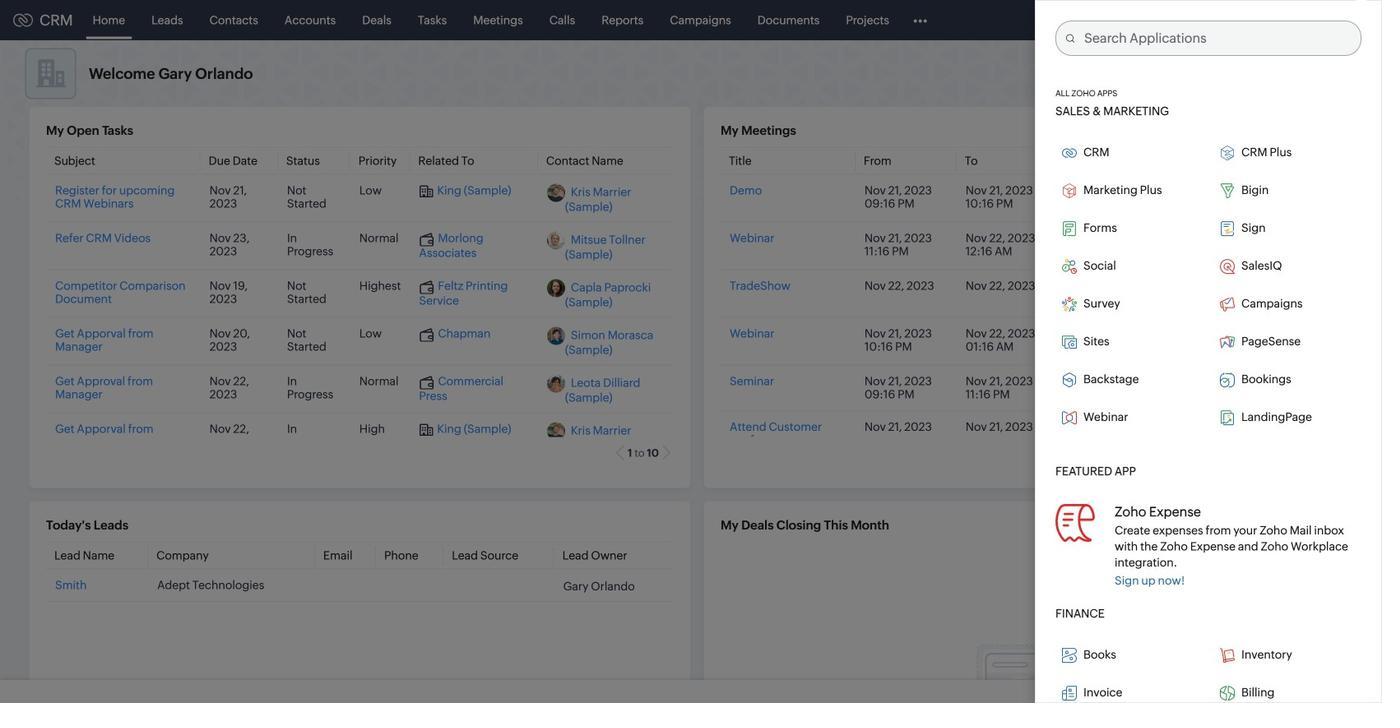 Task type: locate. For each thing, give the bounding box(es) containing it.
logo image
[[13, 14, 33, 27]]

create menu image
[[1134, 10, 1154, 30]]

zoho expense image
[[1056, 504, 1095, 542]]

profile image
[[1308, 7, 1335, 33]]



Task type: vqa. For each thing, say whether or not it's contained in the screenshot.
6th option from the bottom
no



Task type: describe. For each thing, give the bounding box(es) containing it.
Search Applications text field
[[1075, 21, 1361, 55]]

create menu element
[[1124, 0, 1164, 40]]

profile element
[[1298, 0, 1344, 40]]

search element
[[1164, 0, 1198, 40]]

calendar image
[[1208, 14, 1222, 27]]

search image
[[1174, 13, 1188, 27]]



